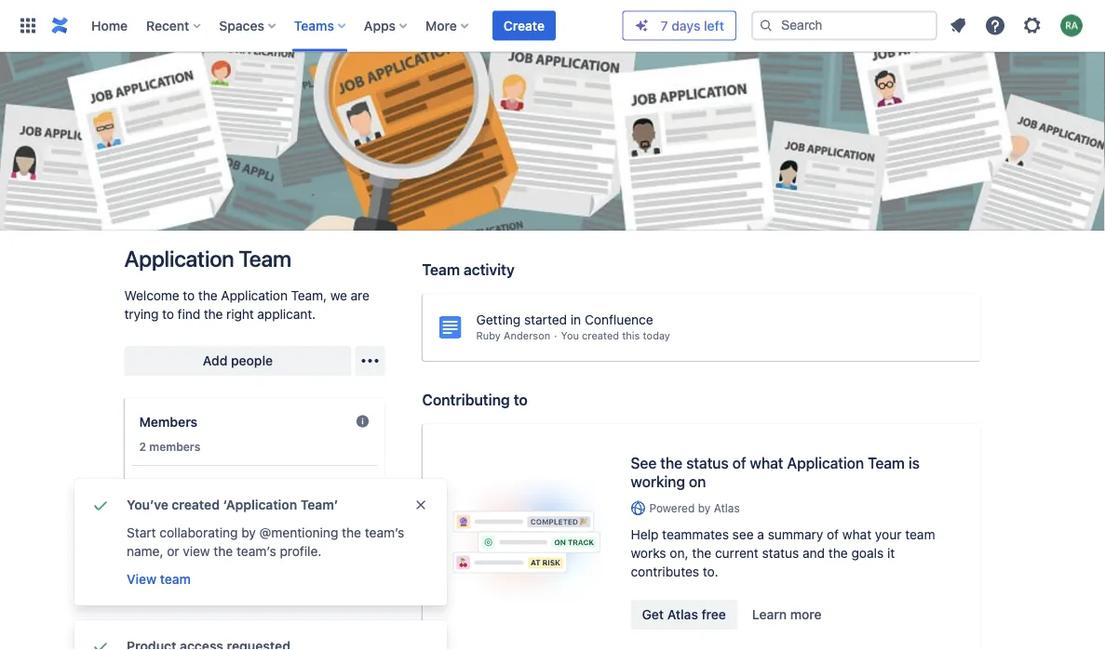Task type: vqa. For each thing, say whether or not it's contained in the screenshot.
the middle Application
yes



Task type: describe. For each thing, give the bounding box(es) containing it.
application inside see the status of what application team is working on
[[787, 455, 864, 473]]

to for welcome
[[183, 288, 195, 304]]

status inside help teammates see a summary of what your team works on, the current status and the goals it contributes to.
[[762, 546, 799, 562]]

teams button
[[289, 11, 353, 41]]

what inside help teammates see a summary of what your team works on, the current status and the goals it contributes to.
[[843, 528, 872, 543]]

your
[[875, 528, 902, 543]]

working
[[631, 473, 685, 491]]

success image
[[89, 636, 112, 651]]

7 days left
[[661, 18, 724, 33]]

add
[[203, 353, 228, 369]]

ruby anderson
[[476, 330, 550, 342]]

global element
[[11, 0, 623, 52]]

powered by atlas
[[649, 502, 740, 515]]

and
[[803, 546, 825, 562]]

help teammates see a summary of what your team works on, the current status and the goals it contributes to.
[[631, 528, 935, 580]]

people
[[231, 353, 273, 369]]

atlas inside button
[[667, 608, 698, 623]]

ruby
[[476, 330, 501, 342]]

more
[[426, 18, 457, 33]]

apps button
[[358, 11, 414, 41]]

apps
[[364, 18, 396, 33]]

atlas image
[[631, 501, 646, 516]]

team activity
[[422, 261, 515, 279]]

contributing
[[422, 392, 510, 409]]

the right find
[[204, 307, 223, 322]]

days
[[672, 18, 701, 33]]

learn
[[752, 608, 787, 623]]

Search field
[[751, 11, 938, 41]]

0 horizontal spatial team
[[239, 246, 291, 272]]

trying
[[124, 307, 159, 322]]

more button
[[420, 11, 476, 41]]

appswitcher icon image
[[17, 14, 39, 37]]

goals
[[852, 546, 884, 562]]

in
[[571, 312, 581, 328]]

spaces button
[[214, 11, 283, 41]]

teams
[[294, 18, 334, 33]]

view
[[183, 544, 210, 560]]

contributing to
[[422, 392, 528, 409]]

the right @mentioning
[[342, 526, 361, 541]]

0 horizontal spatial to
[[162, 307, 174, 322]]

created for this
[[582, 330, 619, 342]]

get
[[642, 608, 664, 623]]

members
[[139, 415, 198, 430]]

@mentioning
[[259, 526, 338, 541]]

confluence
[[585, 312, 653, 328]]

collaborating
[[160, 526, 238, 541]]

see
[[631, 455, 657, 473]]

start
[[127, 526, 156, 541]]

you've
[[127, 498, 168, 513]]

your profile and preferences image
[[1061, 14, 1083, 37]]

the up find
[[198, 288, 217, 304]]

to for contributing
[[514, 392, 528, 409]]

application inside welcome to the application team, we are trying to find the right applicant.
[[221, 288, 288, 304]]

'application
[[223, 498, 297, 513]]

current
[[715, 546, 759, 562]]

are
[[351, 288, 370, 304]]

left
[[704, 18, 724, 33]]

a
[[757, 528, 764, 543]]

home link
[[86, 11, 133, 41]]

free
[[702, 608, 726, 623]]

2
[[139, 440, 146, 453]]

it
[[887, 546, 895, 562]]

get atlas free
[[642, 608, 726, 623]]

add people
[[203, 353, 273, 369]]

created for 'application
[[172, 498, 220, 513]]

home
[[91, 18, 128, 33]]

notification icon image
[[947, 14, 969, 37]]

members
[[149, 440, 201, 453]]

team,
[[291, 288, 327, 304]]

more
[[790, 608, 822, 623]]

activity
[[464, 261, 515, 279]]

view team
[[127, 572, 191, 588]]



Task type: locate. For each thing, give the bounding box(es) containing it.
settings icon image
[[1021, 14, 1044, 37]]

by down on on the right of page
[[698, 502, 711, 515]]

by
[[698, 502, 711, 515], [241, 526, 256, 541]]

1 vertical spatial created
[[172, 498, 220, 513]]

1 horizontal spatial created
[[582, 330, 619, 342]]

to.
[[703, 565, 719, 580]]

7 days left button
[[624, 12, 736, 40]]

2 horizontal spatial to
[[514, 392, 528, 409]]

create
[[504, 18, 545, 33]]

what up goals
[[843, 528, 872, 543]]

team left activity
[[422, 261, 460, 279]]

you
[[561, 330, 579, 342]]

application
[[124, 246, 234, 272], [221, 288, 288, 304], [787, 455, 864, 473]]

contributes
[[631, 565, 699, 580]]

you've created 'application team'
[[127, 498, 338, 513]]

to left find
[[162, 307, 174, 322]]

help icon image
[[984, 14, 1007, 37]]

name,
[[127, 544, 163, 560]]

team
[[905, 528, 935, 543], [160, 572, 191, 588]]

recent button
[[141, 11, 208, 41]]

actions image
[[359, 350, 381, 372]]

the right and
[[829, 546, 848, 562]]

the up "working"
[[660, 455, 683, 473]]

on,
[[670, 546, 689, 562]]

1 vertical spatial atlas
[[667, 608, 698, 623]]

1 horizontal spatial status
[[762, 546, 799, 562]]

welcome to the application team, we are trying to find the right applicant.
[[124, 288, 370, 322]]

team's right @mentioning
[[365, 526, 404, 541]]

confluence image
[[48, 14, 71, 37]]

team's
[[365, 526, 404, 541], [237, 544, 276, 560]]

this
[[622, 330, 640, 342]]

dismiss image
[[413, 498, 428, 513]]

start collaborating by @mentioning the team's name, or view the team's profile.
[[127, 526, 404, 560]]

1 vertical spatial team
[[160, 572, 191, 588]]

0 vertical spatial status
[[686, 455, 729, 473]]

application up welcome
[[124, 246, 234, 272]]

1 vertical spatial by
[[241, 526, 256, 541]]

atlas right get
[[667, 608, 698, 623]]

on
[[689, 473, 706, 491]]

2 vertical spatial to
[[514, 392, 528, 409]]

0 horizontal spatial team
[[160, 572, 191, 588]]

0 vertical spatial to
[[183, 288, 195, 304]]

today
[[643, 330, 670, 342]]

of up powered by atlas
[[732, 455, 746, 473]]

1 horizontal spatial team
[[905, 528, 935, 543]]

works
[[631, 546, 666, 562]]

the inside see the status of what application team is working on
[[660, 455, 683, 473]]

create link
[[492, 11, 556, 41]]

1 vertical spatial what
[[843, 528, 872, 543]]

team
[[239, 246, 291, 272], [422, 261, 460, 279], [868, 455, 905, 473]]

the
[[198, 288, 217, 304], [204, 307, 223, 322], [660, 455, 683, 473], [342, 526, 361, 541], [214, 544, 233, 560], [692, 546, 712, 562], [829, 546, 848, 562]]

the right view
[[214, 544, 233, 560]]

of inside see the status of what application team is working on
[[732, 455, 746, 473]]

premium icon image
[[635, 18, 650, 33]]

spaces
[[219, 18, 264, 33]]

1 horizontal spatial of
[[827, 528, 839, 543]]

we
[[330, 288, 347, 304]]

anderson
[[504, 330, 550, 342]]

1 vertical spatial of
[[827, 528, 839, 543]]

team's left profile.
[[237, 544, 276, 560]]

you created this today
[[561, 330, 670, 342]]

status inside see the status of what application team is working on
[[686, 455, 729, 473]]

0 vertical spatial team
[[905, 528, 935, 543]]

by down 'application
[[241, 526, 256, 541]]

application up "powered by atlas" link
[[787, 455, 864, 473]]

application team
[[124, 246, 291, 272]]

0 horizontal spatial team's
[[237, 544, 276, 560]]

getting
[[476, 312, 521, 328]]

view
[[127, 572, 156, 588]]

0 horizontal spatial created
[[172, 498, 220, 513]]

of
[[732, 455, 746, 473], [827, 528, 839, 543]]

welcome
[[124, 288, 179, 304]]

application up right
[[221, 288, 288, 304]]

what
[[750, 455, 784, 473], [843, 528, 872, 543]]

applicant.
[[257, 307, 316, 322]]

to right the contributing at the bottom of page
[[514, 392, 528, 409]]

what up "powered by atlas" link
[[750, 455, 784, 473]]

7
[[661, 18, 668, 33]]

0 vertical spatial team's
[[365, 526, 404, 541]]

created down confluence
[[582, 330, 619, 342]]

0 horizontal spatial of
[[732, 455, 746, 473]]

0 horizontal spatial atlas
[[667, 608, 698, 623]]

created
[[582, 330, 619, 342], [172, 498, 220, 513]]

0 vertical spatial by
[[698, 502, 711, 515]]

1 horizontal spatial team
[[422, 261, 460, 279]]

0 vertical spatial application
[[124, 246, 234, 272]]

what inside see the status of what application team is working on
[[750, 455, 784, 473]]

team left the is
[[868, 455, 905, 473]]

1 horizontal spatial by
[[698, 502, 711, 515]]

2 members
[[139, 440, 201, 453]]

0 horizontal spatial by
[[241, 526, 256, 541]]

1 horizontal spatial team's
[[365, 526, 404, 541]]

status up on on the right of page
[[686, 455, 729, 473]]

summary
[[768, 528, 823, 543]]

status
[[686, 455, 729, 473], [762, 546, 799, 562]]

1 horizontal spatial what
[[843, 528, 872, 543]]

recent
[[146, 18, 189, 33]]

find
[[178, 307, 200, 322]]

get atlas free button
[[631, 601, 737, 631]]

started
[[524, 312, 567, 328]]

the down teammates
[[692, 546, 712, 562]]

learn more button
[[741, 601, 833, 631]]

1 vertical spatial team's
[[237, 544, 276, 560]]

team up welcome to the application team, we are trying to find the right applicant.
[[239, 246, 291, 272]]

confluence image
[[48, 14, 71, 37]]

1 vertical spatial to
[[162, 307, 174, 322]]

or
[[167, 544, 179, 560]]

0 vertical spatial of
[[732, 455, 746, 473]]

banner containing home
[[0, 0, 1105, 52]]

see the status of what application team is working on
[[631, 455, 920, 491]]

2 vertical spatial application
[[787, 455, 864, 473]]

team inside see the status of what application team is working on
[[868, 455, 905, 473]]

0 horizontal spatial what
[[750, 455, 784, 473]]

of right the summary
[[827, 528, 839, 543]]

success image
[[89, 494, 112, 517]]

2 horizontal spatial team
[[868, 455, 905, 473]]

by inside start collaborating by @mentioning the team's name, or view the team's profile.
[[241, 526, 256, 541]]

0 vertical spatial atlas
[[714, 502, 740, 515]]

0 horizontal spatial status
[[686, 455, 729, 473]]

1 vertical spatial status
[[762, 546, 799, 562]]

atlas up the see
[[714, 502, 740, 515]]

learn more
[[752, 608, 822, 623]]

search image
[[759, 18, 774, 33]]

of inside help teammates see a summary of what your team works on, the current status and the goals it contributes to.
[[827, 528, 839, 543]]

add people button
[[124, 346, 352, 376]]

team inside help teammates see a summary of what your team works on, the current status and the goals it contributes to.
[[905, 528, 935, 543]]

team right your
[[905, 528, 935, 543]]

see
[[733, 528, 754, 543]]

view team link
[[125, 569, 193, 591]]

to up find
[[183, 288, 195, 304]]

status down the summary
[[762, 546, 799, 562]]

to
[[183, 288, 195, 304], [162, 307, 174, 322], [514, 392, 528, 409]]

0 vertical spatial what
[[750, 455, 784, 473]]

1 horizontal spatial atlas
[[714, 502, 740, 515]]

created up 'collaborating'
[[172, 498, 220, 513]]

0 vertical spatial created
[[582, 330, 619, 342]]

powered by atlas link
[[631, 501, 951, 517]]

getting started in confluence
[[476, 312, 653, 328]]

right
[[226, 307, 254, 322]]

help
[[631, 528, 659, 543]]

teammates
[[662, 528, 729, 543]]

profile.
[[280, 544, 322, 560]]

powered
[[649, 502, 695, 515]]

team down or
[[160, 572, 191, 588]]

1 horizontal spatial to
[[183, 288, 195, 304]]

team'
[[300, 498, 338, 513]]

atlas
[[714, 502, 740, 515], [667, 608, 698, 623]]

1 vertical spatial application
[[221, 288, 288, 304]]

banner
[[0, 0, 1105, 52]]

is
[[909, 455, 920, 473]]



